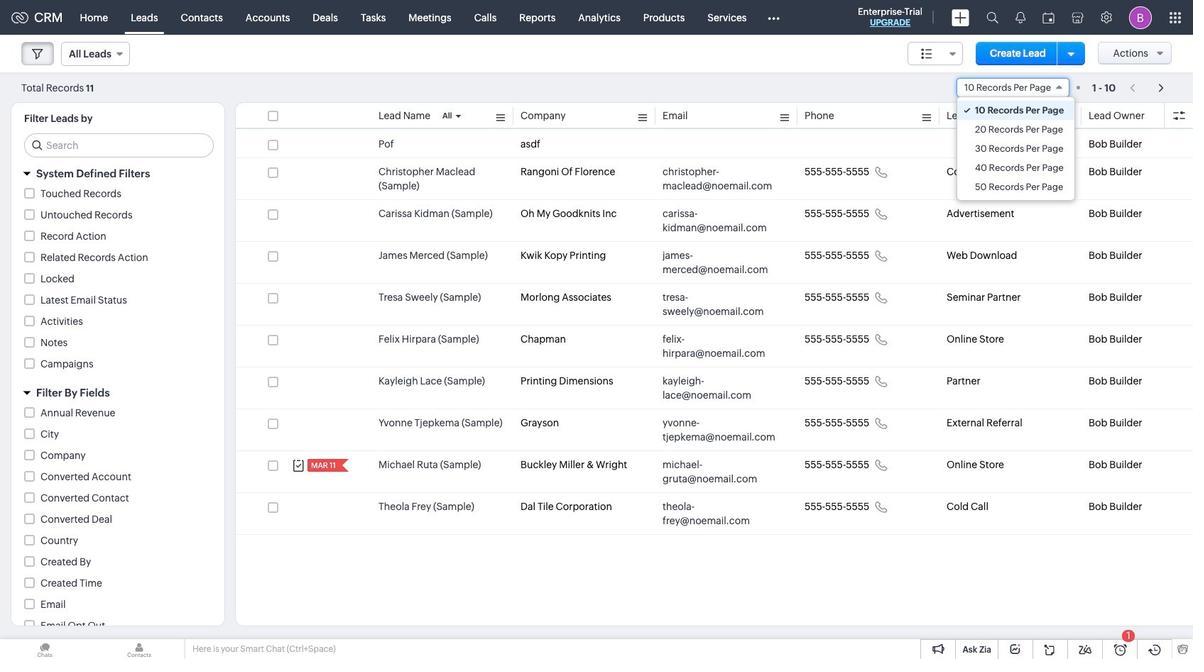 Task type: describe. For each thing, give the bounding box(es) containing it.
4 option from the top
[[957, 158, 1075, 178]]

create menu image
[[952, 9, 970, 26]]

2 option from the top
[[957, 120, 1075, 139]]

profile image
[[1129, 6, 1152, 29]]

logo image
[[11, 12, 28, 23]]

create menu element
[[943, 0, 978, 34]]

1 option from the top
[[957, 101, 1075, 120]]

size image
[[921, 48, 933, 60]]

profile element
[[1121, 0, 1161, 34]]

3 option from the top
[[957, 139, 1075, 158]]

signals image
[[1016, 11, 1026, 23]]

Search text field
[[25, 134, 213, 157]]



Task type: vqa. For each thing, say whether or not it's contained in the screenshot.
tenth THE JACOB from the top of the row group containing Complete CRM Getting Started steps
no



Task type: locate. For each thing, give the bounding box(es) containing it.
Other Modules field
[[758, 6, 789, 29]]

chats image
[[0, 640, 90, 660]]

row group
[[236, 131, 1193, 536]]

5 option from the top
[[957, 178, 1075, 197]]

none field "size"
[[908, 42, 963, 65]]

signals element
[[1007, 0, 1034, 35]]

search element
[[978, 0, 1007, 35]]

search image
[[987, 11, 999, 23]]

option
[[957, 101, 1075, 120], [957, 120, 1075, 139], [957, 139, 1075, 158], [957, 158, 1075, 178], [957, 178, 1075, 197]]

list box
[[957, 97, 1075, 200]]

calendar image
[[1043, 12, 1055, 23]]

contacts image
[[94, 640, 184, 660]]

None field
[[61, 42, 130, 66], [908, 42, 963, 65], [957, 78, 1070, 97], [61, 42, 130, 66], [957, 78, 1070, 97]]



